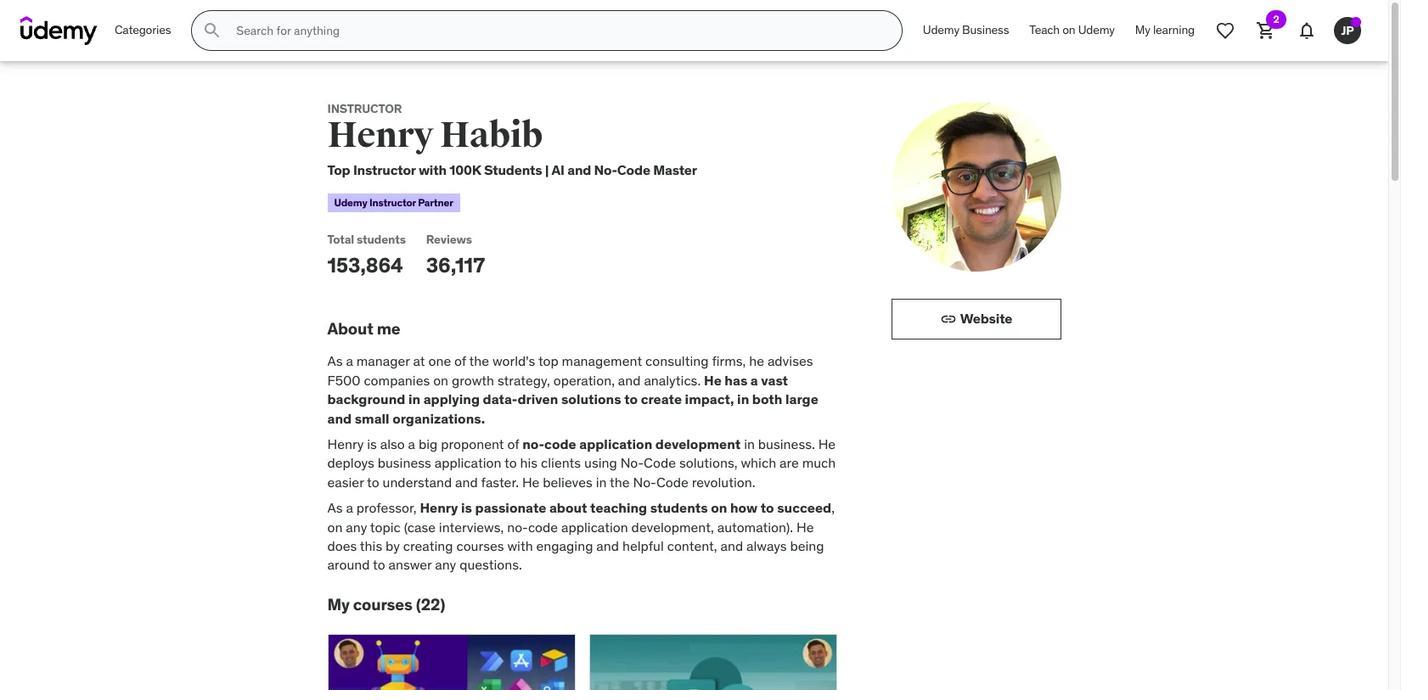 Task type: describe. For each thing, give the bounding box(es) containing it.
which
[[741, 455, 777, 472]]

professor,
[[357, 500, 417, 517]]

deploys
[[328, 455, 375, 472]]

you have alerts image
[[1352, 17, 1362, 27]]

master
[[653, 161, 697, 178]]

me
[[377, 318, 401, 339]]

his
[[520, 455, 538, 472]]

notifications image
[[1297, 20, 1318, 41]]

0 vertical spatial no-
[[523, 436, 545, 453]]

with inside instructor henry habib top instructor with 100k students | ai and no-code master
[[419, 161, 447, 178]]

passionate
[[475, 500, 547, 517]]

submit search image
[[202, 20, 223, 41]]

and inside the in business. he deploys business application to his clients using no-code solutions, which are much easier to understand and faster. he believes in the no-code revolution.
[[455, 474, 478, 491]]

1 vertical spatial courses
[[353, 594, 413, 615]]

he
[[750, 353, 765, 370]]

firms,
[[712, 353, 746, 370]]

total students 153,864
[[328, 232, 406, 278]]

small image
[[940, 311, 957, 328]]

content,
[[668, 538, 718, 555]]

on inside , on any topic (case interviews, no-code application development, automation). he does this by creating courses with engaging and helpful content, and always being around to answer any questions.
[[328, 519, 343, 536]]

,
[[832, 500, 835, 517]]

growth
[[452, 372, 495, 389]]

wishlist image
[[1216, 20, 1236, 41]]

application inside , on any topic (case interviews, no-code application development, automation). he does this by creating courses with engaging and helpful content, and always being around to answer any questions.
[[562, 519, 629, 536]]

as a manager at one of the world's top management consulting firms, he advises f500 companies on growth strategy, operation, and analytics.
[[328, 353, 814, 389]]

data-
[[483, 391, 518, 408]]

succeed
[[778, 500, 832, 517]]

of inside as a manager at one of the world's top management consulting firms, he advises f500 companies on growth strategy, operation, and analytics.
[[455, 353, 466, 370]]

at
[[413, 353, 425, 370]]

categories button
[[105, 10, 181, 51]]

my for my learning
[[1136, 22, 1151, 38]]

udemy inside teach on udemy link
[[1079, 22, 1115, 38]]

udemy for udemy instructor partner
[[334, 196, 367, 209]]

how
[[731, 500, 758, 517]]

100k
[[450, 161, 481, 178]]

instructor henry habib top instructor with 100k students | ai and no-code master
[[328, 101, 697, 178]]

website link
[[892, 299, 1062, 340]]

153,864
[[328, 252, 403, 278]]

teach on udemy link
[[1020, 10, 1126, 51]]

code inside instructor henry habib top instructor with 100k students | ai and no-code master
[[617, 161, 651, 178]]

a inside as a manager at one of the world's top management consulting firms, he advises f500 companies on growth strategy, operation, and analytics.
[[346, 353, 353, 370]]

does
[[328, 538, 357, 555]]

shopping cart with 2 items image
[[1257, 20, 1277, 41]]

(22)
[[416, 594, 446, 615]]

revolution.
[[692, 474, 756, 491]]

as for as a manager at one of the world's top management consulting firms, he advises f500 companies on growth strategy, operation, and analytics.
[[328, 353, 343, 370]]

he up the much at the right bottom
[[819, 436, 836, 453]]

create
[[641, 391, 682, 408]]

as a professor, henry is passionate about teaching students on how to succeed
[[328, 500, 832, 517]]

answer
[[389, 557, 432, 574]]

and inside as a manager at one of the world's top management consulting firms, he advises f500 companies on growth strategy, operation, and analytics.
[[618, 372, 641, 389]]

0 vertical spatial application
[[580, 436, 653, 453]]

0 vertical spatial code
[[545, 436, 577, 453]]

understand
[[383, 474, 452, 491]]

strategy,
[[498, 372, 550, 389]]

advises
[[768, 353, 814, 370]]

he inside , on any topic (case interviews, no-code application development, automation). he does this by creating courses with engaging and helpful content, and always being around to answer any questions.
[[797, 519, 814, 536]]

a down easier
[[346, 500, 353, 517]]

the inside as a manager at one of the world's top management consulting firms, he advises f500 companies on growth strategy, operation, and analytics.
[[469, 353, 489, 370]]

business
[[963, 22, 1010, 38]]

a inside he has a vast background in applying data-driven solutions to create impact, in both large and small organizations.
[[751, 372, 758, 389]]

2 link
[[1246, 10, 1287, 51]]

engaging
[[537, 538, 593, 555]]

creating
[[403, 538, 453, 555]]

much
[[803, 455, 836, 472]]

development,
[[632, 519, 714, 536]]

business
[[378, 455, 431, 472]]

small
[[355, 410, 390, 427]]

code inside , on any topic (case interviews, no-code application development, automation). he does this by creating courses with engaging and helpful content, and always being around to answer any questions.
[[528, 519, 558, 536]]

application inside the in business. he deploys business application to his clients using no-code solutions, which are much easier to understand and faster. he believes in the no-code revolution.
[[435, 455, 502, 472]]

2 vertical spatial henry
[[420, 500, 458, 517]]

reviews 36,117
[[426, 232, 485, 278]]

in down using
[[596, 474, 607, 491]]

top
[[539, 353, 559, 370]]

to inside , on any topic (case interviews, no-code application development, automation). he does this by creating courses with engaging and helpful content, and always being around to answer any questions.
[[373, 557, 385, 574]]

students
[[484, 161, 542, 178]]

using
[[585, 455, 617, 472]]

a left big
[[408, 436, 415, 453]]

believes
[[543, 474, 593, 491]]

helpful
[[623, 538, 664, 555]]

udemy business link
[[913, 10, 1020, 51]]

to left his
[[505, 455, 517, 472]]

about
[[550, 500, 588, 517]]

to up automation).
[[761, 500, 775, 517]]

habib
[[440, 114, 543, 157]]

also
[[380, 436, 405, 453]]

proponent
[[441, 436, 504, 453]]

companies
[[364, 372, 430, 389]]

this
[[360, 538, 383, 555]]

he down his
[[522, 474, 540, 491]]

topic
[[370, 519, 401, 536]]

no- inside instructor henry habib top instructor with 100k students | ai and no-code master
[[594, 161, 618, 178]]

easier
[[328, 474, 364, 491]]

udemy business
[[923, 22, 1010, 38]]

applying
[[424, 391, 480, 408]]

with inside , on any topic (case interviews, no-code application development, automation). he does this by creating courses with engaging and helpful content, and always being around to answer any questions.
[[508, 538, 533, 555]]



Task type: vqa. For each thing, say whether or not it's contained in the screenshot.
the bottommost application
yes



Task type: locate. For each thing, give the bounding box(es) containing it.
instructor left partner
[[370, 196, 416, 209]]

any up the does
[[346, 519, 367, 536]]

code left master at top left
[[617, 161, 651, 178]]

as inside as a manager at one of the world's top management consulting firms, he advises f500 companies on growth strategy, operation, and analytics.
[[328, 353, 343, 370]]

udemy left business in the top of the page
[[923, 22, 960, 38]]

he has a vast background in applying data-driven solutions to create impact, in both large and small organizations.
[[328, 372, 819, 427]]

1 vertical spatial code
[[528, 519, 558, 536]]

0 vertical spatial instructor
[[328, 101, 402, 116]]

1 vertical spatial of
[[508, 436, 519, 453]]

he
[[704, 372, 722, 389], [819, 436, 836, 453], [522, 474, 540, 491], [797, 519, 814, 536]]

about me
[[328, 318, 401, 339]]

learning
[[1154, 22, 1195, 38]]

no-
[[594, 161, 618, 178], [621, 455, 644, 472], [633, 474, 657, 491]]

students
[[357, 232, 406, 247], [651, 500, 708, 517]]

1 vertical spatial application
[[435, 455, 502, 472]]

0 vertical spatial as
[[328, 353, 343, 370]]

0 horizontal spatial of
[[455, 353, 466, 370]]

1 horizontal spatial with
[[508, 538, 533, 555]]

1 vertical spatial no-
[[621, 455, 644, 472]]

application down as a professor, henry is passionate about teaching students on how to succeed on the bottom of the page
[[562, 519, 629, 536]]

vast
[[761, 372, 788, 389]]

0 vertical spatial with
[[419, 161, 447, 178]]

instructor up top
[[328, 101, 402, 116]]

0 vertical spatial henry
[[328, 114, 434, 157]]

code up engaging
[[528, 519, 558, 536]]

Search for anything text field
[[233, 16, 882, 45]]

0 vertical spatial students
[[357, 232, 406, 247]]

in
[[409, 391, 421, 408], [738, 391, 750, 408], [744, 436, 755, 453], [596, 474, 607, 491]]

solutions
[[562, 391, 622, 408]]

courses
[[457, 538, 504, 555], [353, 594, 413, 615]]

and inside instructor henry habib top instructor with 100k students | ai and no-code master
[[568, 161, 592, 178]]

management
[[562, 353, 642, 370]]

1 vertical spatial no-
[[507, 519, 528, 536]]

0 horizontal spatial courses
[[353, 594, 413, 615]]

and left faster.
[[455, 474, 478, 491]]

on inside as a manager at one of the world's top management consulting firms, he advises f500 companies on growth strategy, operation, and analytics.
[[433, 372, 449, 389]]

big
[[419, 436, 438, 453]]

1 horizontal spatial udemy
[[923, 22, 960, 38]]

udemy image
[[20, 16, 98, 45]]

code down development on the bottom
[[644, 455, 676, 472]]

application down proponent
[[435, 455, 502, 472]]

of right one
[[455, 353, 466, 370]]

around
[[328, 557, 370, 574]]

1 vertical spatial instructor
[[353, 161, 416, 178]]

0 horizontal spatial the
[[469, 353, 489, 370]]

1 vertical spatial is
[[461, 500, 472, 517]]

henry up (case
[[420, 500, 458, 517]]

as for as a professor, henry is passionate about teaching students on how to succeed
[[328, 500, 343, 517]]

clients
[[541, 455, 581, 472]]

teach
[[1030, 22, 1060, 38]]

no- inside , on any topic (case interviews, no-code application development, automation). he does this by creating courses with engaging and helpful content, and always being around to answer any questions.
[[507, 519, 528, 536]]

development
[[656, 436, 741, 453]]

on left how
[[711, 500, 728, 517]]

jp link
[[1328, 10, 1369, 51]]

world's
[[493, 353, 536, 370]]

a up f500
[[346, 353, 353, 370]]

1 vertical spatial my
[[328, 594, 350, 615]]

he down "succeed"
[[797, 519, 814, 536]]

and right ai
[[568, 161, 592, 178]]

consulting
[[646, 353, 709, 370]]

1 horizontal spatial courses
[[457, 538, 504, 555]]

1 horizontal spatial any
[[435, 557, 456, 574]]

to right easier
[[367, 474, 379, 491]]

partner
[[418, 196, 453, 209]]

as down easier
[[328, 500, 343, 517]]

application up using
[[580, 436, 653, 453]]

always
[[747, 538, 787, 555]]

36,117
[[426, 252, 485, 278]]

any
[[346, 519, 367, 536], [435, 557, 456, 574]]

driven
[[518, 391, 559, 408]]

of up faster.
[[508, 436, 519, 453]]

0 horizontal spatial udemy
[[334, 196, 367, 209]]

and down automation).
[[721, 538, 744, 555]]

no- right ai
[[594, 161, 618, 178]]

my left "learning" at the right of the page
[[1136, 22, 1151, 38]]

courses inside , on any topic (case interviews, no-code application development, automation). he does this by creating courses with engaging and helpful content, and always being around to answer any questions.
[[457, 538, 504, 555]]

1 vertical spatial students
[[651, 500, 708, 517]]

teach on udemy
[[1030, 22, 1115, 38]]

2 vertical spatial no-
[[633, 474, 657, 491]]

0 vertical spatial courses
[[457, 538, 504, 555]]

udemy right teach
[[1079, 22, 1115, 38]]

2 vertical spatial instructor
[[370, 196, 416, 209]]

instructor
[[328, 101, 402, 116], [353, 161, 416, 178], [370, 196, 416, 209]]

solutions,
[[680, 455, 738, 472]]

by
[[386, 538, 400, 555]]

is up interviews,
[[461, 500, 472, 517]]

1 vertical spatial henry
[[328, 436, 364, 453]]

and left small
[[328, 410, 352, 427]]

the up teaching
[[610, 474, 630, 491]]

0 vertical spatial no-
[[594, 161, 618, 178]]

henry inside instructor henry habib top instructor with 100k students | ai and no-code master
[[328, 114, 434, 157]]

henry habib image
[[892, 102, 1062, 272]]

teaching
[[591, 500, 648, 517]]

0 vertical spatial the
[[469, 353, 489, 370]]

on down one
[[433, 372, 449, 389]]

0 vertical spatial any
[[346, 519, 367, 536]]

2 horizontal spatial udemy
[[1079, 22, 1115, 38]]

2 vertical spatial application
[[562, 519, 629, 536]]

0 horizontal spatial any
[[346, 519, 367, 536]]

0 horizontal spatial students
[[357, 232, 406, 247]]

0 vertical spatial my
[[1136, 22, 1151, 38]]

in up which
[[744, 436, 755, 453]]

1 vertical spatial as
[[328, 500, 343, 517]]

udemy inside udemy business link
[[923, 22, 960, 38]]

udemy instructor partner
[[334, 196, 453, 209]]

both
[[753, 391, 783, 408]]

the inside the in business. he deploys business application to his clients using no-code solutions, which are much easier to understand and faster. he believes in the no-code revolution.
[[610, 474, 630, 491]]

udemy for udemy business
[[923, 22, 960, 38]]

operation,
[[554, 372, 615, 389]]

1 horizontal spatial students
[[651, 500, 708, 517]]

1 vertical spatial the
[[610, 474, 630, 491]]

my learning link
[[1126, 10, 1206, 51]]

instructor up udemy instructor partner
[[353, 161, 416, 178]]

is left also
[[367, 436, 377, 453]]

1 vertical spatial with
[[508, 538, 533, 555]]

no- up his
[[523, 436, 545, 453]]

as up f500
[[328, 353, 343, 370]]

code down solutions,
[[657, 474, 689, 491]]

my courses (22)
[[328, 594, 446, 615]]

students inside the total students 153,864
[[357, 232, 406, 247]]

about
[[328, 318, 373, 339]]

udemy
[[923, 22, 960, 38], [1079, 22, 1115, 38], [334, 196, 367, 209]]

with up questions.
[[508, 538, 533, 555]]

students up development,
[[651, 500, 708, 517]]

1 horizontal spatial is
[[461, 500, 472, 517]]

1 as from the top
[[328, 353, 343, 370]]

0 vertical spatial is
[[367, 436, 377, 453]]

2 as from the top
[[328, 500, 343, 517]]

code
[[617, 161, 651, 178], [644, 455, 676, 472], [657, 474, 689, 491]]

and inside he has a vast background in applying data-driven solutions to create impact, in both large and small organizations.
[[328, 410, 352, 427]]

1 horizontal spatial of
[[508, 436, 519, 453]]

in down companies
[[409, 391, 421, 408]]

on inside teach on udemy link
[[1063, 22, 1076, 38]]

udemy down top
[[334, 196, 367, 209]]

analytics.
[[644, 372, 701, 389]]

1 horizontal spatial the
[[610, 474, 630, 491]]

f500
[[328, 372, 361, 389]]

business.
[[759, 436, 815, 453]]

0 horizontal spatial my
[[328, 594, 350, 615]]

1 vertical spatial code
[[644, 455, 676, 472]]

henry up the deploys
[[328, 436, 364, 453]]

courses down interviews,
[[457, 538, 504, 555]]

to inside he has a vast background in applying data-driven solutions to create impact, in both large and small organizations.
[[625, 391, 638, 408]]

0 vertical spatial code
[[617, 161, 651, 178]]

reviews
[[426, 232, 472, 247]]

categories
[[115, 22, 171, 38]]

students up 153,864
[[357, 232, 406, 247]]

and down the management
[[618, 372, 641, 389]]

courses left (22)
[[353, 594, 413, 615]]

2
[[1274, 13, 1280, 25]]

the
[[469, 353, 489, 370], [610, 474, 630, 491]]

|
[[545, 161, 549, 178]]

he up impact,
[[704, 372, 722, 389]]

on
[[1063, 22, 1076, 38], [433, 372, 449, 389], [711, 500, 728, 517], [328, 519, 343, 536]]

1 horizontal spatial my
[[1136, 22, 1151, 38]]

on up the does
[[328, 519, 343, 536]]

with left the 100k
[[419, 161, 447, 178]]

no- up teaching
[[633, 474, 657, 491]]

no- right using
[[621, 455, 644, 472]]

website
[[961, 310, 1013, 327]]

has
[[725, 372, 748, 389]]

manager
[[357, 353, 410, 370]]

top
[[328, 161, 350, 178]]

(case
[[404, 519, 436, 536]]

2 vertical spatial code
[[657, 474, 689, 491]]

large
[[786, 391, 819, 408]]

henry up top
[[328, 114, 434, 157]]

impact,
[[685, 391, 735, 408]]

any down the creating
[[435, 557, 456, 574]]

total
[[328, 232, 354, 247]]

in business. he deploys business application to his clients using no-code solutions, which are much easier to understand and faster. he believes in the no-code revolution.
[[328, 436, 836, 491]]

ai
[[552, 161, 565, 178]]

1 vertical spatial any
[[435, 557, 456, 574]]

code up clients
[[545, 436, 577, 453]]

, on any topic (case interviews, no-code application development, automation). he does this by creating courses with engaging and helpful content, and always being around to answer any questions.
[[328, 500, 835, 574]]

to left create
[[625, 391, 638, 408]]

my down around
[[328, 594, 350, 615]]

in down has
[[738, 391, 750, 408]]

my for my courses (22)
[[328, 594, 350, 615]]

my learning
[[1136, 22, 1195, 38]]

automation).
[[718, 519, 794, 536]]

jp
[[1342, 23, 1355, 38]]

and left helpful
[[597, 538, 619, 555]]

0 vertical spatial of
[[455, 353, 466, 370]]

0 horizontal spatial with
[[419, 161, 447, 178]]

to down this
[[373, 557, 385, 574]]

the up growth
[[469, 353, 489, 370]]

with
[[419, 161, 447, 178], [508, 538, 533, 555]]

faster.
[[481, 474, 519, 491]]

organizations.
[[393, 410, 485, 427]]

he inside he has a vast background in applying data-driven solutions to create impact, in both large and small organizations.
[[704, 372, 722, 389]]

a right has
[[751, 372, 758, 389]]

0 horizontal spatial is
[[367, 436, 377, 453]]

are
[[780, 455, 799, 472]]

no- down passionate
[[507, 519, 528, 536]]

being
[[790, 538, 825, 555]]

on right teach
[[1063, 22, 1076, 38]]

application
[[580, 436, 653, 453], [435, 455, 502, 472], [562, 519, 629, 536]]



